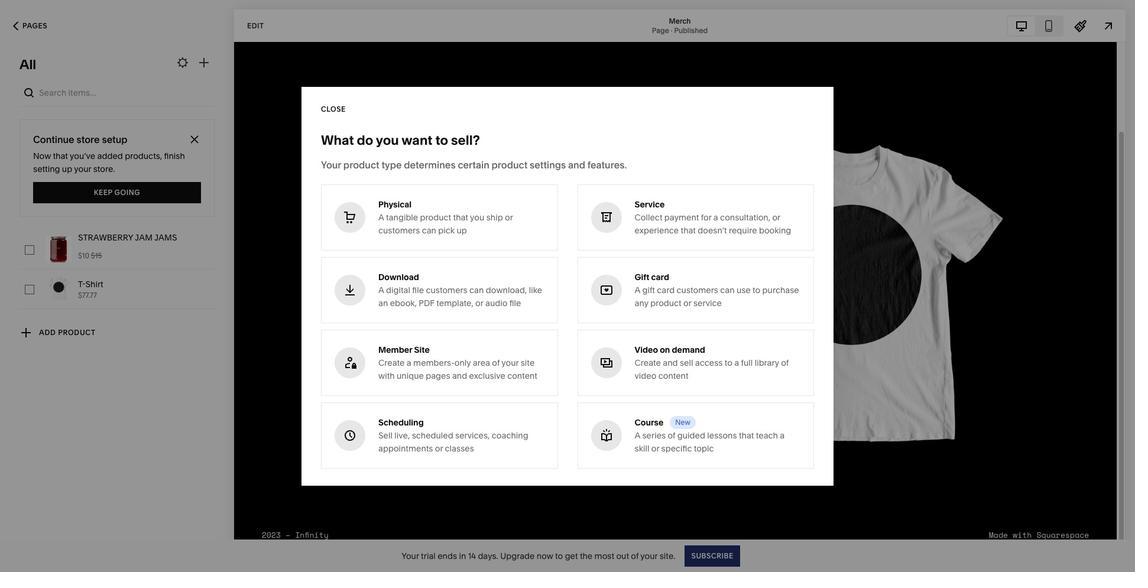 Task type: locate. For each thing, give the bounding box(es) containing it.
card right 'gift'
[[657, 285, 675, 295]]

1 horizontal spatial content
[[659, 371, 689, 381]]

customers up template,
[[426, 285, 468, 295]]

of right library
[[781, 358, 789, 368]]

or right ship
[[505, 212, 513, 223]]

and
[[568, 159, 586, 171], [663, 358, 678, 368], [452, 371, 467, 381]]

your down you've
[[74, 164, 91, 174]]

that inside now that you've added products, finish setting up your store.
[[53, 151, 68, 161]]

or inside scheduling sell live, scheduled services, coaching appointments or classes
[[435, 443, 443, 454]]

you've
[[70, 151, 95, 161]]

1 content from the left
[[508, 371, 538, 381]]

unique
[[397, 371, 424, 381]]

and down on
[[663, 358, 678, 368]]

a left 'gift'
[[635, 285, 641, 295]]

setup
[[102, 134, 128, 146]]

or inside the download a digital file customers can download, like an ebook, pdf template, or audio file
[[476, 298, 484, 308]]

up inside physical a tangible product that you ship or customers can pick up
[[457, 225, 467, 236]]

can left pick
[[422, 225, 436, 236]]

a inside member site create a members-only area of your site with unique pages and exclusive content
[[407, 358, 412, 368]]

or up booking
[[773, 212, 781, 223]]

of inside a series of guided lessons that teach a skill or specific topic
[[668, 430, 676, 441]]

0 horizontal spatial and
[[452, 371, 467, 381]]

continue
[[33, 134, 74, 146]]

to right use
[[753, 285, 761, 295]]

can up template,
[[470, 285, 484, 295]]

that down continue
[[53, 151, 68, 161]]

that up pick
[[453, 212, 468, 223]]

1 vertical spatial you
[[470, 212, 485, 223]]

product up pick
[[420, 212, 451, 223]]

of up specific
[[668, 430, 676, 441]]

topic
[[694, 443, 714, 454]]

site
[[521, 358, 535, 368]]

1 horizontal spatial your
[[402, 551, 419, 562]]

customers inside the download a digital file customers can download, like an ebook, pdf template, or audio file
[[426, 285, 468, 295]]

or inside service collect payment for a consultation, or experience that doesn't require booking
[[773, 212, 781, 223]]

your
[[321, 159, 341, 171], [402, 551, 419, 562]]

1 horizontal spatial your
[[502, 358, 519, 368]]

or inside gift card a gift card customers can use to purchase any product or service
[[684, 298, 692, 308]]

up right pick
[[457, 225, 467, 236]]

customers inside physical a tangible product that you ship or customers can pick up
[[379, 225, 420, 236]]

0 vertical spatial your
[[321, 159, 341, 171]]

1 vertical spatial your
[[402, 551, 419, 562]]

going
[[114, 188, 140, 197]]

0 horizontal spatial create
[[379, 358, 405, 368]]

in
[[459, 551, 466, 562]]

2 create from the left
[[635, 358, 661, 368]]

0 vertical spatial you
[[376, 132, 399, 148]]

file up pdf
[[412, 285, 424, 295]]

1 horizontal spatial file
[[510, 298, 521, 308]]

file down "download,"
[[510, 298, 521, 308]]

published
[[674, 26, 708, 35]]

can inside the download a digital file customers can download, like an ebook, pdf template, or audio file
[[470, 285, 484, 295]]

2 horizontal spatial your
[[641, 551, 658, 562]]

your left trial
[[402, 551, 419, 562]]

row group
[[0, 230, 234, 349]]

experience
[[635, 225, 679, 236]]

pages button
[[0, 13, 60, 39]]

1 vertical spatial your
[[502, 358, 519, 368]]

out
[[617, 551, 629, 562]]

skill
[[635, 443, 650, 454]]

1 vertical spatial and
[[663, 358, 678, 368]]

0 horizontal spatial file
[[412, 285, 424, 295]]

a inside service collect payment for a consultation, or experience that doesn't require booking
[[714, 212, 718, 223]]

customers up service
[[677, 285, 719, 295]]

1 horizontal spatial customers
[[426, 285, 468, 295]]

0 horizontal spatial customers
[[379, 225, 420, 236]]

0 horizontal spatial up
[[62, 164, 72, 174]]

content down sell
[[659, 371, 689, 381]]

can inside physical a tangible product that you ship or customers can pick up
[[422, 225, 436, 236]]

of right area
[[492, 358, 500, 368]]

1 horizontal spatial create
[[635, 358, 661, 368]]

use
[[737, 285, 751, 295]]

member site create a members-only area of your site with unique pages and exclusive content
[[379, 345, 538, 381]]

card
[[652, 272, 670, 282], [657, 285, 675, 295]]

content inside the video on demand create and sell access to a full library of video content
[[659, 371, 689, 381]]

card up 'gift'
[[652, 272, 670, 282]]

$10 $15
[[78, 251, 102, 260]]

·
[[671, 26, 673, 35]]

purchase
[[763, 285, 799, 295]]

now that you've added products, finish setting up your store.
[[33, 151, 185, 174]]

a down physical
[[379, 212, 384, 223]]

2 content from the left
[[659, 371, 689, 381]]

all
[[20, 57, 36, 73]]

ebook,
[[390, 298, 417, 308]]

your left site
[[502, 358, 519, 368]]

customers
[[379, 225, 420, 236], [426, 285, 468, 295], [677, 285, 719, 295]]

add product
[[39, 328, 96, 337]]

to left sell?
[[436, 132, 448, 148]]

your inside now that you've added products, finish setting up your store.
[[74, 164, 91, 174]]

1 horizontal spatial you
[[470, 212, 485, 223]]

a
[[379, 212, 384, 223], [379, 285, 384, 295], [635, 285, 641, 295], [635, 430, 641, 441]]

0 horizontal spatial can
[[422, 225, 436, 236]]

and right settings
[[568, 159, 586, 171]]

1 vertical spatial card
[[657, 285, 675, 295]]

up inside now that you've added products, finish setting up your store.
[[62, 164, 72, 174]]

a up skill
[[635, 430, 641, 441]]

video on demand create and sell access to a full library of video content
[[635, 345, 789, 381]]

teach
[[756, 430, 778, 441]]

that left teach
[[739, 430, 754, 441]]

and inside the video on demand create and sell access to a full library of video content
[[663, 358, 678, 368]]

your for of
[[502, 358, 519, 368]]

content down site
[[508, 371, 538, 381]]

gift card a gift card customers can use to purchase any product or service
[[635, 272, 799, 308]]

t-
[[78, 279, 85, 290]]

0 vertical spatial up
[[62, 164, 72, 174]]

to
[[436, 132, 448, 148], [753, 285, 761, 295], [725, 358, 733, 368], [555, 551, 563, 562]]

exclusive
[[469, 371, 506, 381]]

site
[[414, 345, 430, 355]]

service
[[694, 298, 722, 308]]

1 horizontal spatial can
[[470, 285, 484, 295]]

a inside gift card a gift card customers can use to purchase any product or service
[[635, 285, 641, 295]]

or left audio
[[476, 298, 484, 308]]

a right for
[[714, 212, 718, 223]]

1 horizontal spatial up
[[457, 225, 467, 236]]

audio
[[486, 298, 508, 308]]

that inside physical a tangible product that you ship or customers can pick up
[[453, 212, 468, 223]]

1 create from the left
[[379, 358, 405, 368]]

for
[[701, 212, 712, 223]]

product inside physical a tangible product that you ship or customers can pick up
[[420, 212, 451, 223]]

a up an
[[379, 285, 384, 295]]

0 horizontal spatial content
[[508, 371, 538, 381]]

0 horizontal spatial your
[[74, 164, 91, 174]]

2 horizontal spatial customers
[[677, 285, 719, 295]]

video
[[635, 371, 657, 381]]

type
[[382, 159, 402, 171]]

gift
[[635, 272, 650, 282]]

library
[[755, 358, 779, 368]]

keep going
[[94, 188, 140, 197]]

or down scheduled
[[435, 443, 443, 454]]

create down member
[[379, 358, 405, 368]]

that
[[53, 151, 68, 161], [453, 212, 468, 223], [681, 225, 696, 236], [739, 430, 754, 441]]

can inside gift card a gift card customers can use to purchase any product or service
[[721, 285, 735, 295]]

0 horizontal spatial your
[[321, 159, 341, 171]]

certain
[[458, 159, 490, 171]]

of
[[492, 358, 500, 368], [781, 358, 789, 368], [668, 430, 676, 441], [631, 551, 639, 562]]

strawberry jam jams
[[78, 232, 177, 243]]

only
[[455, 358, 471, 368]]

you left ship
[[470, 212, 485, 223]]

product down 'gift'
[[651, 298, 682, 308]]

up down you've
[[62, 164, 72, 174]]

file
[[412, 285, 424, 295], [510, 298, 521, 308]]

create down video
[[635, 358, 661, 368]]

on
[[660, 345, 670, 355]]

2 horizontal spatial can
[[721, 285, 735, 295]]

and down only
[[452, 371, 467, 381]]

pdf
[[419, 298, 435, 308]]

2 horizontal spatial and
[[663, 358, 678, 368]]

with
[[379, 371, 395, 381]]

1 vertical spatial file
[[510, 298, 521, 308]]

a right teach
[[780, 430, 785, 441]]

can left use
[[721, 285, 735, 295]]

0 vertical spatial your
[[74, 164, 91, 174]]

2 vertical spatial your
[[641, 551, 658, 562]]

or left service
[[684, 298, 692, 308]]

new
[[676, 418, 691, 427]]

Search items… text field
[[39, 80, 212, 106]]

your
[[74, 164, 91, 174], [502, 358, 519, 368], [641, 551, 658, 562]]

service
[[635, 199, 665, 210]]

full
[[741, 358, 753, 368]]

of right out
[[631, 551, 639, 562]]

sell?
[[451, 132, 480, 148]]

a left full
[[735, 358, 739, 368]]

appointments
[[379, 443, 433, 454]]

$10
[[78, 251, 89, 260]]

tab list
[[1008, 16, 1063, 35]]

2 vertical spatial and
[[452, 371, 467, 381]]

payment
[[665, 212, 699, 223]]

you right do
[[376, 132, 399, 148]]

products,
[[125, 151, 162, 161]]

that down payment
[[681, 225, 696, 236]]

that inside a series of guided lessons that teach a skill or specific topic
[[739, 430, 754, 441]]

want
[[402, 132, 433, 148]]

0 vertical spatial file
[[412, 285, 424, 295]]

a inside a series of guided lessons that teach a skill or specific topic
[[635, 430, 641, 441]]

add
[[39, 328, 56, 337]]

or down "series"
[[652, 443, 660, 454]]

or
[[505, 212, 513, 223], [773, 212, 781, 223], [476, 298, 484, 308], [684, 298, 692, 308], [435, 443, 443, 454], [652, 443, 660, 454]]

your inside member site create a members-only area of your site with unique pages and exclusive content
[[502, 358, 519, 368]]

to left full
[[725, 358, 733, 368]]

of inside the video on demand create and sell access to a full library of video content
[[781, 358, 789, 368]]

any
[[635, 298, 649, 308]]

specific
[[662, 443, 692, 454]]

1 vertical spatial up
[[457, 225, 467, 236]]

0 vertical spatial and
[[568, 159, 586, 171]]

customers down tangible
[[379, 225, 420, 236]]

a up unique
[[407, 358, 412, 368]]

or inside physical a tangible product that you ship or customers can pick up
[[505, 212, 513, 223]]

keep going button
[[33, 182, 201, 203]]

digital
[[386, 285, 410, 295]]

booking
[[759, 225, 792, 236]]

your left site. on the right of the page
[[641, 551, 658, 562]]

demand
[[672, 345, 706, 355]]

your down what
[[321, 159, 341, 171]]



Task type: describe. For each thing, give the bounding box(es) containing it.
consultation,
[[720, 212, 771, 223]]

of inside member site create a members-only area of your site with unique pages and exclusive content
[[492, 358, 500, 368]]

or inside a series of guided lessons that teach a skill or specific topic
[[652, 443, 660, 454]]

collect
[[635, 212, 663, 223]]

close
[[321, 105, 346, 114]]

sell
[[379, 430, 393, 441]]

to inside gift card a gift card customers can use to purchase any product or service
[[753, 285, 761, 295]]

product right certain
[[492, 159, 528, 171]]

jam
[[135, 232, 153, 243]]

close button
[[321, 99, 346, 120]]

physical a tangible product that you ship or customers can pick up
[[379, 199, 513, 236]]

0 horizontal spatial you
[[376, 132, 399, 148]]

live,
[[395, 430, 410, 441]]

add product button
[[13, 322, 105, 344]]

tangible
[[386, 212, 418, 223]]

physical
[[379, 199, 412, 210]]

that inside service collect payment for a consultation, or experience that doesn't require booking
[[681, 225, 696, 236]]

to inside the video on demand create and sell access to a full library of video content
[[725, 358, 733, 368]]

continue store setup
[[33, 134, 128, 146]]

settings
[[530, 159, 566, 171]]

a inside a series of guided lessons that teach a skill or specific topic
[[780, 430, 785, 441]]

create inside member site create a members-only area of your site with unique pages and exclusive content
[[379, 358, 405, 368]]

edit
[[247, 21, 264, 30]]

product down do
[[344, 159, 380, 171]]

row group containing strawberry jam jams
[[0, 230, 234, 349]]

upgrade
[[500, 551, 535, 562]]

member
[[379, 345, 413, 355]]

services,
[[455, 430, 490, 441]]

edit button
[[240, 15, 272, 37]]

and inside member site create a members-only area of your site with unique pages and exclusive content
[[452, 371, 467, 381]]

service collect payment for a consultation, or experience that doesn't require booking
[[635, 199, 792, 236]]

your product type determines certain product settings and features.
[[321, 159, 627, 171]]

$77.77
[[78, 291, 97, 300]]

store.
[[93, 164, 115, 174]]

a inside physical a tangible product that you ship or customers can pick up
[[379, 212, 384, 223]]

like
[[529, 285, 542, 295]]

coaching
[[492, 430, 529, 441]]

lessons
[[708, 430, 737, 441]]

pages
[[22, 21, 47, 30]]

14
[[468, 551, 476, 562]]

template,
[[437, 298, 474, 308]]

0 vertical spatial card
[[652, 272, 670, 282]]

$15
[[91, 251, 102, 260]]

the
[[580, 551, 593, 562]]

do
[[357, 132, 374, 148]]

merch page · published
[[652, 16, 708, 35]]

finish
[[164, 151, 185, 161]]

access
[[695, 358, 723, 368]]

course
[[635, 417, 664, 428]]

your for up
[[74, 164, 91, 174]]

added
[[97, 151, 123, 161]]

your trial ends in 14 days. upgrade now to get the most out of your site.
[[402, 551, 676, 562]]

page
[[652, 26, 669, 35]]

doesn't
[[698, 225, 727, 236]]

series
[[643, 430, 666, 441]]

days.
[[478, 551, 498, 562]]

download
[[379, 272, 419, 282]]

scheduling
[[379, 417, 424, 428]]

customers inside gift card a gift card customers can use to purchase any product or service
[[677, 285, 719, 295]]

ship
[[487, 212, 503, 223]]

download a digital file customers can download, like an ebook, pdf template, or audio file
[[379, 272, 542, 308]]

determines
[[404, 159, 456, 171]]

your for your trial ends in 14 days. upgrade now to get the most out of your site.
[[402, 551, 419, 562]]

a inside the video on demand create and sell access to a full library of video content
[[735, 358, 739, 368]]

scheduling sell live, scheduled services, coaching appointments or classes
[[379, 417, 529, 454]]

area
[[473, 358, 490, 368]]

trial
[[421, 551, 436, 562]]

what
[[321, 132, 354, 148]]

product inside gift card a gift card customers can use to purchase any product or service
[[651, 298, 682, 308]]

an
[[379, 298, 388, 308]]

gift
[[643, 285, 655, 295]]

site.
[[660, 551, 676, 562]]

t-shirt $77.77
[[78, 279, 103, 300]]

to left get
[[555, 551, 563, 562]]

product
[[58, 328, 96, 337]]

you inside physical a tangible product that you ship or customers can pick up
[[470, 212, 485, 223]]

setting
[[33, 164, 60, 174]]

classes
[[445, 443, 474, 454]]

content inside member site create a members-only area of your site with unique pages and exclusive content
[[508, 371, 538, 381]]

scheduled
[[412, 430, 453, 441]]

download,
[[486, 285, 527, 295]]

create inside the video on demand create and sell access to a full library of video content
[[635, 358, 661, 368]]

1 horizontal spatial and
[[568, 159, 586, 171]]

jams
[[154, 232, 177, 243]]

sell
[[680, 358, 693, 368]]

what do you want to sell?
[[321, 132, 480, 148]]

a series of guided lessons that teach a skill or specific topic
[[635, 430, 785, 454]]

a inside the download a digital file customers can download, like an ebook, pdf template, or audio file
[[379, 285, 384, 295]]

now
[[537, 551, 553, 562]]

strawberry
[[78, 232, 133, 243]]

get
[[565, 551, 578, 562]]

require
[[729, 225, 757, 236]]

your for your product type determines certain product settings and features.
[[321, 159, 341, 171]]



Task type: vqa. For each thing, say whether or not it's contained in the screenshot.
the top the Letter
no



